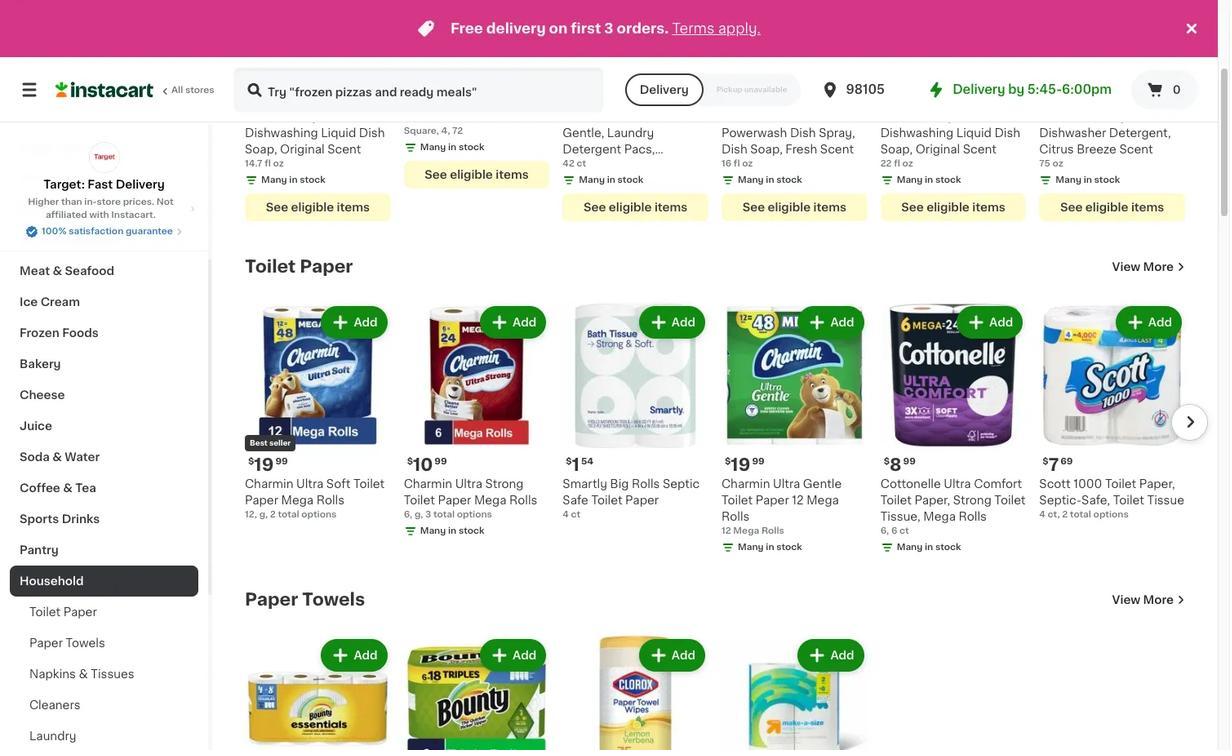 Task type: describe. For each thing, give the bounding box(es) containing it.
10
[[413, 457, 433, 474]]

19 for charmin ultra soft toilet paper mega rolls
[[254, 457, 274, 474]]

soda & water link
[[10, 442, 198, 473]]

99 inside 8 99
[[427, 73, 439, 82]]

strong inside cottonelle ultra comfort toilet paper, strong toilet tissue, mega rolls 6, 6 ct
[[954, 495, 992, 507]]

22
[[881, 159, 892, 168]]

dish inside dawn ez-squeeze ultra dishwashing liquid dish soap, original scent 14.7 fl oz
[[359, 127, 385, 139]]

$8 for 3
[[329, 96, 341, 105]]

drinks
[[62, 514, 100, 525]]

first
[[571, 22, 601, 35]]

stock for dish
[[777, 175, 803, 184]]

1 vertical spatial towels
[[66, 638, 105, 649]]

99 down seller
[[276, 458, 288, 467]]

unscented inside tide pods free and gentle, laundry detergent pacs, unscented
[[563, 160, 626, 171]]

$40, inside $ spend $40, save $8 dawn ez-squeeze ultra dishwashing liquid dish soap, original scent 22 fl oz
[[918, 96, 939, 105]]

0 horizontal spatial 8
[[413, 72, 425, 90]]

many for mega
[[420, 527, 446, 536]]

smartly
[[563, 479, 608, 490]]

99 up 6:00pm
[[1063, 73, 1075, 82]]

g, for strong
[[415, 511, 423, 520]]

0 horizontal spatial 3
[[254, 72, 266, 90]]

many in stock for strong
[[897, 543, 962, 552]]

0 horizontal spatial 12
[[722, 527, 732, 536]]

ct,
[[1048, 511, 1061, 520]]

see for 16
[[584, 201, 606, 213]]

fresh for fresh vegetables
[[20, 141, 52, 153]]

3 inside limited time offer region
[[605, 22, 614, 35]]

big
[[611, 479, 629, 490]]

juice link
[[10, 411, 198, 442]]

squeeze inside dawn ez-squeeze ultra dishwashing liquid dish soap, original scent 14.7 fl oz
[[300, 111, 350, 122]]

item carousel region for toilet paper
[[222, 296, 1209, 565]]

product group containing 3
[[245, 0, 391, 221]]

tea
[[75, 483, 96, 494]]

soap, inside dawn ez-squeeze ultra dishwashing liquid dish soap, original scent 14.7 fl oz
[[245, 143, 277, 155]]

fl inside dawn platinum powerwash dish spray, dish soap, fresh scent 16 fl oz
[[734, 159, 740, 168]]

sports
[[20, 514, 59, 525]]

many in stock for dish
[[738, 175, 803, 184]]

see eligible items button for 3
[[245, 193, 391, 221]]

pacs,
[[625, 143, 655, 155]]

spend $40, save $8 for 3
[[250, 96, 341, 105]]

dawn inside $ spend $40, save $8 dawn ez-squeeze ultra dishwashing liquid dish soap, original scent 22 fl oz
[[881, 111, 914, 122]]

pods
[[591, 111, 625, 122]]

delivery for delivery by 5:45-6:00pm
[[953, 83, 1006, 96]]

view more for paper
[[1113, 261, 1175, 273]]

rolls inside charmin ultra soft toilet paper mega rolls 12, g, 2 total options
[[317, 495, 345, 507]]

napkins & tissues link
[[10, 659, 198, 690]]

dawn for 3
[[245, 111, 278, 122]]

cascade complete gel dishwasher detergent, citrus breeze scent 75 oz
[[1040, 111, 1174, 168]]

in for dish
[[766, 175, 775, 184]]

ultra for soft
[[297, 479, 324, 490]]

on
[[549, 22, 568, 35]]

more for towels
[[1144, 595, 1175, 606]]

tissues
[[91, 669, 135, 680]]

cheese link
[[10, 380, 198, 411]]

ultra for gentle
[[774, 479, 801, 490]]

1 horizontal spatial toilet paper
[[245, 258, 353, 275]]

tissue inside scott 1000 toilet paper, septic-safe, toilet tissue 4 ct, 2 total options
[[1148, 495, 1185, 507]]

view more link for toilet paper
[[1113, 259, 1186, 275]]

options for strong
[[457, 511, 492, 520]]

fresh inside dawn platinum powerwash dish spray, dish soap, fresh scent 16 fl oz
[[786, 143, 818, 155]]

coffee & tea link
[[10, 473, 198, 504]]

$8 for 8
[[1124, 96, 1136, 105]]

ct inside cottonelle ultra comfort toilet paper, strong toilet tissue, mega rolls 6, 6 ct
[[900, 527, 910, 536]]

ice cream link
[[10, 287, 198, 318]]

2 inside scott 1000 toilet paper, septic-safe, toilet tissue 4 ct, 2 total options
[[1063, 511, 1069, 520]]

sports drinks
[[20, 514, 100, 525]]

paper, inside scott 1000 toilet paper, septic-safe, toilet tissue 4 ct, 2 total options
[[1140, 479, 1176, 490]]

$ up 5:45-
[[1043, 73, 1049, 82]]

limited time offer region
[[0, 0, 1183, 57]]

candy
[[77, 234, 116, 246]]

0 vertical spatial 16
[[572, 72, 592, 90]]

dishwashing inside dawn ez-squeeze ultra dishwashing liquid dish soap, original scent 14.7 fl oz
[[245, 127, 318, 139]]

6, inside cottonelle ultra comfort toilet paper, strong toilet tissue, mega rolls 6, 6 ct
[[881, 527, 890, 536]]

charmin ultra soft toilet paper mega rolls 12, g, 2 total options
[[245, 479, 385, 520]]

6:00pm
[[1063, 83, 1112, 96]]

99 inside $ 16 99
[[593, 73, 606, 82]]

facial
[[476, 111, 510, 122]]

fl inside dawn ez-squeeze ultra dishwashing liquid dish soap, original scent 14.7 fl oz
[[265, 159, 271, 168]]

all stores
[[172, 86, 215, 95]]

dish down powerwash
[[722, 143, 748, 155]]

instacart.
[[111, 211, 156, 220]]

see eligible items for 8
[[1061, 201, 1165, 213]]

powerwash
[[722, 127, 788, 139]]

satisfaction
[[69, 227, 124, 236]]

$ 10 99
[[407, 457, 447, 474]]

bakery
[[20, 359, 61, 370]]

$ inside $ 7 69
[[1043, 458, 1049, 467]]

free inside limited time offer region
[[451, 22, 483, 35]]

frozen foods
[[20, 328, 99, 339]]

save for 7
[[782, 96, 804, 105]]

cottonelle ultra comfort toilet paper, strong toilet tissue, mega rolls 6, 6 ct
[[881, 479, 1026, 536]]

free delivery on first 3 orders. terms apply.
[[451, 22, 761, 35]]

3 spend from the left
[[409, 96, 439, 105]]

oz inside dawn platinum powerwash dish spray, dish soap, fresh scent 16 fl oz
[[743, 159, 753, 168]]

see for 8
[[1061, 201, 1083, 213]]

bakery link
[[10, 349, 198, 380]]

mega inside cottonelle ultra comfort toilet paper, strong toilet tissue, mega rolls 6, 6 ct
[[924, 512, 956, 523]]

free inside tide pods free and gentle, laundry detergent pacs, unscented
[[628, 111, 654, 122]]

delivery by 5:45-6:00pm
[[953, 83, 1112, 96]]

household
[[20, 576, 84, 587]]

0 vertical spatial unscented
[[565, 54, 615, 63]]

detergent
[[563, 143, 622, 155]]

6
[[892, 527, 898, 536]]

best
[[250, 440, 268, 447]]

$ inside $ 7 99
[[725, 73, 731, 82]]

breeze
[[1078, 143, 1117, 155]]

store
[[97, 198, 121, 207]]

0 horizontal spatial delivery
[[116, 179, 165, 190]]

7 for spend $40, save $8
[[731, 72, 742, 90]]

1000
[[1074, 479, 1103, 490]]

septic-
[[1040, 495, 1082, 507]]

spend $40, save $8 for 7
[[727, 96, 818, 105]]

original inside $ spend $40, save $8 dawn ez-squeeze ultra dishwashing liquid dish soap, original scent 22 fl oz
[[916, 143, 961, 155]]

paper inside charmin ultra strong toilet paper mega rolls 6, g, 3 total options
[[438, 495, 472, 507]]

affiliated
[[46, 211, 87, 220]]

paper, inside cottonelle ultra comfort toilet paper, strong toilet tissue, mega rolls 6, 6 ct
[[915, 495, 951, 507]]

fresh vegetables link
[[10, 132, 198, 163]]

spend for 7
[[727, 96, 757, 105]]

$ down best
[[248, 458, 254, 467]]

juice
[[20, 421, 52, 432]]

seafood
[[65, 265, 114, 277]]

in down detergent
[[607, 175, 616, 184]]

$ 8 99 for spend $40, save $8
[[1043, 72, 1075, 90]]

1 horizontal spatial 12
[[792, 495, 804, 507]]

many in stock for mega
[[420, 527, 485, 536]]

strong inside charmin ultra strong toilet paper mega rolls 6, g, 3 total options
[[486, 479, 524, 490]]

item carousel region containing 3
[[245, 0, 1209, 231]]

ultra inside dawn ez-squeeze ultra dishwashing liquid dish soap, original scent 14.7 fl oz
[[353, 111, 380, 122]]

scent inside cascade complete gel dishwasher detergent, citrus breeze scent 75 oz
[[1120, 143, 1154, 155]]

dish inside $ spend $40, save $8 dawn ez-squeeze ultra dishwashing liquid dish soap, original scent 22 fl oz
[[995, 127, 1021, 139]]

total for soft
[[278, 511, 299, 520]]

snacks & candy
[[20, 234, 116, 246]]

seller
[[269, 440, 291, 447]]

cascade
[[1040, 111, 1091, 122]]

see eligible items for 3
[[266, 201, 370, 213]]

ice cream
[[20, 297, 80, 308]]

total inside scott 1000 toilet paper, septic-safe, toilet tissue 4 ct, 2 total options
[[1071, 511, 1092, 520]]

cottonelle
[[881, 479, 942, 490]]

oz inside dawn ez-squeeze ultra dishwashing liquid dish soap, original scent 14.7 fl oz
[[273, 159, 284, 168]]

toilet paper inside "link"
[[29, 607, 97, 618]]

1 vertical spatial paper towels
[[29, 638, 105, 649]]

see eligible items button down 72
[[404, 161, 550, 188]]

by
[[1009, 83, 1025, 96]]

options inside scott 1000 toilet paper, septic-safe, toilet tissue 4 ct, 2 total options
[[1094, 511, 1129, 520]]

see eligible items button for 16
[[563, 193, 709, 221]]

mega inside charmin ultra strong toilet paper mega rolls 6, g, 3 total options
[[474, 495, 507, 507]]

dawn platinum powerwash dish spray, dish soap, fresh scent 16 fl oz
[[722, 111, 856, 168]]

0 vertical spatial toilet paper link
[[245, 257, 353, 277]]

view for toilet paper
[[1113, 261, 1141, 273]]

stock for citrus
[[1095, 175, 1121, 184]]

& for dairy
[[54, 203, 64, 215]]

dairy & eggs link
[[10, 194, 198, 225]]

spend $40, save $8 for 16
[[568, 96, 659, 105]]

toilet inside charmin ultra soft toilet paper mega rolls 12, g, 2 total options
[[354, 479, 385, 490]]

smartly big rolls septic safe toilet paper 4 ct
[[563, 479, 700, 520]]

stock for 4,
[[459, 143, 485, 152]]

$ 19 99 for charmin ultra soft toilet paper mega rolls
[[248, 457, 288, 474]]

service type group
[[625, 74, 801, 106]]

$40, for 7
[[759, 96, 780, 105]]

view more link for paper towels
[[1113, 592, 1186, 609]]

fresh fruit link
[[10, 163, 198, 194]]

frozen foods link
[[10, 318, 198, 349]]

many for dish
[[738, 175, 764, 184]]

platinum
[[758, 111, 808, 122]]

orders.
[[617, 22, 669, 35]]

toilet inside charmin ultra strong toilet paper mega rolls 6, g, 3 total options
[[404, 495, 435, 507]]

ultra inside $ spend $40, save $8 dawn ez-squeeze ultra dishwashing liquid dish soap, original scent 22 fl oz
[[989, 111, 1016, 122]]

meat & seafood
[[20, 265, 114, 277]]

14.7
[[245, 159, 263, 168]]

$8 for 16
[[647, 96, 659, 105]]

0
[[1173, 84, 1182, 96]]

$ inside $ spend $40, save $8 dawn ez-squeeze ultra dishwashing liquid dish soap, original scent 22 fl oz
[[884, 73, 890, 82]]

tissue inside the puffs lotion facial tissue square, 4, 72
[[512, 111, 550, 122]]

meat & seafood link
[[10, 256, 198, 287]]

delivery by 5:45-6:00pm link
[[927, 80, 1112, 100]]

see eligible items for 7
[[743, 201, 847, 213]]

complete
[[1094, 111, 1151, 122]]

spray,
[[819, 127, 856, 139]]

apply.
[[719, 22, 761, 35]]

oz inside cascade complete gel dishwasher detergent, citrus breeze scent 75 oz
[[1053, 159, 1064, 168]]

mega inside charmin ultra soft toilet paper mega rolls 12, g, 2 total options
[[281, 495, 314, 507]]

safe,
[[1082, 495, 1111, 507]]

lotion for with
[[429, 54, 459, 63]]

dishwasher
[[1040, 127, 1107, 139]]

cream
[[41, 297, 80, 308]]

than
[[61, 198, 82, 207]]

tide pods free and gentle, laundry detergent pacs, unscented
[[563, 111, 678, 171]]

ultra for comfort
[[944, 479, 972, 490]]

target: fast delivery link
[[43, 142, 165, 193]]

liquid inside $ spend $40, save $8 dawn ez-squeeze ultra dishwashing liquid dish soap, original scent 22 fl oz
[[957, 127, 992, 139]]

fresh fruit
[[20, 172, 82, 184]]

1
[[572, 457, 580, 474]]

many for 4,
[[420, 143, 446, 152]]

puffs
[[404, 111, 434, 122]]

coffee & tea
[[20, 483, 96, 494]]

comfort
[[975, 479, 1023, 490]]

see eligible items for 16
[[584, 201, 688, 213]]

product group containing dawn ez-squeeze ultra dishwashing liquid dish soap, original scent
[[881, 0, 1027, 221]]

stock down "pacs,"
[[618, 175, 644, 184]]

0 vertical spatial paper towels link
[[245, 591, 365, 610]]

laundry inside "laundry" link
[[29, 731, 76, 742]]

snacks
[[20, 234, 62, 246]]

spend for 8
[[1045, 96, 1075, 105]]



Task type: locate. For each thing, give the bounding box(es) containing it.
3 save from the left
[[464, 96, 486, 105]]

1 horizontal spatial dawn
[[722, 111, 755, 122]]

save up dawn ez-squeeze ultra dishwashing liquid dish soap, original scent 14.7 fl oz
[[305, 96, 327, 105]]

cheese
[[20, 390, 65, 401]]

0 horizontal spatial dawn
[[245, 111, 278, 122]]

items for 3
[[337, 201, 370, 213]]

1 horizontal spatial soap,
[[751, 143, 783, 155]]

stock for strong
[[936, 543, 962, 552]]

2 horizontal spatial soap,
[[881, 143, 913, 155]]

7 for scott 1000 toilet paper, septic-safe, toilet tissue
[[1049, 457, 1060, 474]]

fl inside $ spend $40, save $8 dawn ez-squeeze ultra dishwashing liquid dish soap, original scent 22 fl oz
[[895, 159, 901, 168]]

8 left 6:00pm
[[1049, 72, 1061, 90]]

dawn inside dawn platinum powerwash dish spray, dish soap, fresh scent 16 fl oz
[[722, 111, 755, 122]]

ice
[[20, 297, 38, 308]]

delivery left by
[[953, 83, 1006, 96]]

1 horizontal spatial g,
[[415, 511, 423, 520]]

0 vertical spatial paper,
[[1140, 479, 1176, 490]]

7 down apply.
[[731, 72, 742, 90]]

scott
[[1040, 479, 1071, 490]]

1 horizontal spatial total
[[434, 511, 455, 520]]

16 inside dawn platinum powerwash dish spray, dish soap, fresh scent 16 fl oz
[[722, 159, 732, 168]]

42
[[563, 159, 575, 168]]

instacart logo image
[[56, 80, 154, 100]]

2 more from the top
[[1144, 595, 1175, 606]]

safe
[[563, 495, 589, 507]]

6 $40, from the left
[[1077, 96, 1098, 105]]

1 vertical spatial 12
[[722, 527, 732, 536]]

5 save from the left
[[941, 96, 963, 105]]

2 $40, from the left
[[759, 96, 780, 105]]

99 down with lotion
[[427, 73, 439, 82]]

2 19 from the left
[[731, 457, 751, 474]]

paper inside charmin ultra soft toilet paper mega rolls 12, g, 2 total options
[[245, 495, 278, 507]]

0 horizontal spatial laundry
[[29, 731, 76, 742]]

16
[[572, 72, 592, 90], [722, 159, 732, 168]]

see eligible items button down "pacs,"
[[563, 193, 709, 221]]

many in stock down dawn platinum powerwash dish spray, dish soap, fresh scent 16 fl oz
[[738, 175, 803, 184]]

napkins
[[29, 669, 76, 680]]

dawn inside dawn ez-squeeze ultra dishwashing liquid dish soap, original scent 14.7 fl oz
[[245, 111, 278, 122]]

0 horizontal spatial toilet paper link
[[10, 597, 198, 628]]

4 save from the left
[[623, 96, 645, 105]]

in down $ spend $40, save $8 dawn ez-squeeze ultra dishwashing liquid dish soap, original scent 22 fl oz
[[925, 175, 934, 184]]

2 dawn from the left
[[722, 111, 755, 122]]

0 horizontal spatial $ 19 99
[[248, 457, 288, 474]]

$ 19 99 for charmin ultra gentle toilet paper 12 mega rolls
[[725, 457, 765, 474]]

$40, for 3
[[282, 96, 303, 105]]

19 for charmin ultra gentle toilet paper 12 mega rolls
[[731, 457, 751, 474]]

in for mega
[[448, 527, 457, 536]]

2 horizontal spatial delivery
[[953, 83, 1006, 96]]

3 soap, from the left
[[881, 143, 913, 155]]

0 horizontal spatial towels
[[66, 638, 105, 649]]

spend
[[250, 96, 280, 105], [727, 96, 757, 105], [409, 96, 439, 105], [568, 96, 598, 105], [886, 96, 916, 105], [1045, 96, 1075, 105]]

1 horizontal spatial 16
[[722, 159, 732, 168]]

$ 19 99 up charmin ultra gentle toilet paper 12 mega rolls 12 mega rolls
[[725, 457, 765, 474]]

oz right '75'
[[1053, 159, 1064, 168]]

0 vertical spatial 3
[[605, 22, 614, 35]]

square,
[[404, 126, 439, 135]]

soap, up 14.7
[[245, 143, 277, 155]]

$ inside $ 3 89
[[248, 73, 254, 82]]

charmin for 10
[[404, 479, 453, 490]]

paper, down cottonelle
[[915, 495, 951, 507]]

2 total from the left
[[434, 511, 455, 520]]

product group containing 10
[[404, 303, 550, 542]]

item carousel region for paper towels
[[222, 630, 1186, 751]]

3 left 89
[[254, 72, 266, 90]]

view for paper towels
[[1113, 595, 1141, 606]]

total for strong
[[434, 511, 455, 520]]

delivery button
[[625, 74, 704, 106]]

1 vertical spatial laundry
[[29, 731, 76, 742]]

& left tea
[[63, 483, 73, 494]]

unscented up $ 16 99
[[565, 54, 615, 63]]

1 vertical spatial 16
[[722, 159, 732, 168]]

laundry down cleaners
[[29, 731, 76, 742]]

eligible for 7
[[768, 201, 811, 213]]

target: fast delivery
[[43, 179, 165, 190]]

12
[[792, 495, 804, 507], [722, 527, 732, 536]]

3 fl from the left
[[895, 159, 901, 168]]

laundry inside tide pods free and gentle, laundry detergent pacs, unscented
[[608, 127, 655, 139]]

lotion inside the puffs lotion facial tissue square, 4, 72
[[437, 111, 473, 122]]

2 spend from the left
[[727, 96, 757, 105]]

$8 down the delivery by 5:45-6:00pm
[[965, 96, 977, 105]]

stock for 12
[[777, 543, 803, 552]]

napkins & tissues
[[29, 669, 135, 680]]

in down dawn ez-squeeze ultra dishwashing liquid dish soap, original scent 14.7 fl oz
[[289, 175, 298, 184]]

$8 inside $ spend $40, save $8 dawn ez-squeeze ultra dishwashing liquid dish soap, original scent 22 fl oz
[[965, 96, 977, 105]]

1 horizontal spatial $ 8 99
[[1043, 72, 1075, 90]]

paper towels
[[245, 592, 365, 609], [29, 638, 105, 649]]

ultra inside cottonelle ultra comfort toilet paper, strong toilet tissue, mega rolls 6, 6 ct
[[944, 479, 972, 490]]

2 right 12,
[[270, 511, 276, 520]]

save for 8
[[1100, 96, 1122, 105]]

& right meat
[[53, 265, 62, 277]]

eligible for 8
[[1086, 201, 1129, 213]]

ultra for strong
[[456, 479, 483, 490]]

1 horizontal spatial $ 19 99
[[725, 457, 765, 474]]

in down 72
[[448, 143, 457, 152]]

ez- inside $ spend $40, save $8 dawn ez-squeeze ultra dishwashing liquid dish soap, original scent 22 fl oz
[[917, 111, 936, 122]]

0 horizontal spatial 6,
[[404, 511, 413, 520]]

1 dishwashing from the left
[[245, 127, 318, 139]]

terms apply. link
[[673, 22, 761, 35]]

toilet paper
[[245, 258, 353, 275], [29, 607, 97, 618]]

ct inside smartly big rolls septic safe toilet paper 4 ct
[[571, 511, 581, 520]]

g, inside charmin ultra strong toilet paper mega rolls 6, g, 3 total options
[[415, 511, 423, 520]]

g, inside charmin ultra soft toilet paper mega rolls 12, g, 2 total options
[[259, 511, 268, 520]]

$ 19 99
[[248, 457, 288, 474], [725, 457, 765, 474]]

spend up 22
[[886, 96, 916, 105]]

$ left 89
[[248, 73, 254, 82]]

scent inside $ spend $40, save $8 dawn ez-squeeze ultra dishwashing liquid dish soap, original scent 22 fl oz
[[964, 143, 997, 155]]

2
[[270, 511, 276, 520], [1063, 511, 1069, 520]]

3 $40, from the left
[[441, 96, 462, 105]]

1 original from the left
[[280, 143, 325, 155]]

many in stock down charmin ultra gentle toilet paper 12 mega rolls 12 mega rolls
[[738, 543, 803, 552]]

2 view more from the top
[[1113, 595, 1175, 606]]

1 horizontal spatial paper towels link
[[245, 591, 365, 610]]

1 scent from the left
[[328, 143, 361, 155]]

target:
[[43, 179, 85, 190]]

4 $40, from the left
[[600, 96, 621, 105]]

3 total from the left
[[1071, 511, 1092, 520]]

see
[[425, 169, 447, 180], [266, 201, 288, 213], [743, 201, 765, 213], [584, 201, 606, 213], [902, 201, 924, 213], [1061, 201, 1083, 213]]

dawn ez-squeeze ultra dishwashing liquid dish soap, original scent 14.7 fl oz
[[245, 111, 385, 168]]

toilet inside charmin ultra gentle toilet paper 12 mega rolls 12 mega rolls
[[722, 495, 753, 507]]

foods
[[62, 328, 99, 339]]

save up the puffs lotion facial tissue square, 4, 72
[[464, 96, 486, 105]]

1 vertical spatial paper towels link
[[10, 628, 198, 659]]

8 99
[[413, 72, 439, 90]]

72
[[453, 126, 463, 135]]

ultra inside charmin ultra soft toilet paper mega rolls 12, g, 2 total options
[[297, 479, 324, 490]]

0 horizontal spatial strong
[[486, 479, 524, 490]]

in for 4,
[[448, 143, 457, 152]]

2 save from the left
[[782, 96, 804, 105]]

0 vertical spatial towels
[[302, 592, 365, 609]]

2 dishwashing from the left
[[881, 127, 954, 139]]

99 up cottonelle
[[904, 458, 916, 467]]

charmin down $ 10 99
[[404, 479, 453, 490]]

1 horizontal spatial towels
[[302, 592, 365, 609]]

charmin inside charmin ultra gentle toilet paper 12 mega rolls 12 mega rolls
[[722, 479, 771, 490]]

$ left 69
[[1043, 458, 1049, 467]]

1 spend $40, save $8 from the left
[[250, 96, 341, 105]]

$ 8 99 for cottonelle ultra comfort toilet paper, strong toilet tissue, mega rolls
[[884, 457, 916, 474]]

charmin ultra gentle toilet paper 12 mega rolls 12 mega rolls
[[722, 479, 842, 536]]

3 charmin from the left
[[404, 479, 453, 490]]

2 2 from the left
[[1063, 511, 1069, 520]]

2 scent from the left
[[821, 143, 854, 155]]

3 $8 from the left
[[488, 96, 500, 105]]

3 inside charmin ultra strong toilet paper mega rolls 6, g, 3 total options
[[426, 511, 432, 520]]

ultra inside charmin ultra gentle toilet paper 12 mega rolls 12 mega rolls
[[774, 479, 801, 490]]

eligible for 3
[[291, 201, 334, 213]]

1 2 from the left
[[270, 511, 276, 520]]

lotion for puffs
[[437, 111, 473, 122]]

8 for spend $40, save $8
[[1049, 72, 1061, 90]]

eggs
[[66, 203, 96, 215]]

view more for towels
[[1113, 595, 1175, 606]]

1 vertical spatial view
[[1113, 595, 1141, 606]]

0 horizontal spatial original
[[280, 143, 325, 155]]

2 view more link from the top
[[1113, 592, 1186, 609]]

spend for 3
[[250, 96, 280, 105]]

0 horizontal spatial soap,
[[245, 143, 277, 155]]

oz inside $ spend $40, save $8 dawn ez-squeeze ultra dishwashing liquid dish soap, original scent 22 fl oz
[[903, 159, 914, 168]]

stock down $ spend $40, save $8 dawn ez-squeeze ultra dishwashing liquid dish soap, original scent 22 fl oz
[[936, 175, 962, 184]]

6, inside charmin ultra strong toilet paper mega rolls 6, g, 3 total options
[[404, 511, 413, 520]]

0 vertical spatial more
[[1144, 261, 1175, 273]]

laundry up "pacs,"
[[608, 127, 655, 139]]

2 horizontal spatial dawn
[[881, 111, 914, 122]]

3 oz from the left
[[903, 159, 914, 168]]

see eligible items button for 8
[[1040, 193, 1186, 221]]

charmin right septic
[[722, 479, 771, 490]]

total down $ 10 99
[[434, 511, 455, 520]]

laundry
[[608, 127, 655, 139], [29, 731, 76, 742]]

soap, inside dawn platinum powerwash dish spray, dish soap, fresh scent 16 fl oz
[[751, 143, 783, 155]]

items for 7
[[814, 201, 847, 213]]

ez- inside dawn ez-squeeze ultra dishwashing liquid dish soap, original scent 14.7 fl oz
[[281, 111, 300, 122]]

not
[[157, 198, 174, 207]]

add
[[354, 317, 378, 328], [513, 317, 537, 328], [672, 317, 696, 328], [831, 317, 855, 328], [990, 317, 1014, 328], [1149, 317, 1173, 328], [354, 650, 378, 662], [513, 650, 537, 662], [672, 650, 696, 662], [831, 650, 855, 662]]

oz right 22
[[903, 159, 914, 168]]

99 up charmin ultra gentle toilet paper 12 mega rolls 12 mega rolls
[[753, 458, 765, 467]]

squeeze inside $ spend $40, save $8 dawn ez-squeeze ultra dishwashing liquid dish soap, original scent 22 fl oz
[[936, 111, 986, 122]]

charmin for 19
[[722, 479, 771, 490]]

2 right ct,
[[1063, 511, 1069, 520]]

& left tissues
[[79, 669, 88, 680]]

0 horizontal spatial 2
[[270, 511, 276, 520]]

6,
[[404, 511, 413, 520], [881, 527, 890, 536]]

higher
[[28, 198, 59, 207]]

4
[[563, 511, 569, 520], [1040, 511, 1046, 520]]

1 horizontal spatial toilet paper link
[[245, 257, 353, 277]]

in-
[[84, 198, 97, 207]]

unscented down detergent
[[563, 160, 626, 171]]

5 spend from the left
[[886, 96, 916, 105]]

dish left square,
[[359, 127, 385, 139]]

ultra
[[353, 111, 380, 122], [989, 111, 1016, 122], [297, 479, 324, 490], [774, 479, 801, 490], [456, 479, 483, 490], [944, 479, 972, 490]]

toilet inside smartly big rolls septic safe toilet paper 4 ct
[[592, 495, 623, 507]]

1 horizontal spatial liquid
[[957, 127, 992, 139]]

spend inside $ spend $40, save $8 dawn ez-squeeze ultra dishwashing liquid dish soap, original scent 22 fl oz
[[886, 96, 916, 105]]

dawn for 7
[[722, 111, 755, 122]]

5 $8 from the left
[[965, 96, 977, 105]]

cleaners link
[[10, 690, 198, 721]]

in for citrus
[[1084, 175, 1093, 184]]

g, right 12,
[[259, 511, 268, 520]]

1 spend from the left
[[250, 96, 280, 105]]

oz right 14.7
[[273, 159, 284, 168]]

many down 42 ct
[[579, 175, 605, 184]]

1 horizontal spatial free
[[628, 111, 654, 122]]

1 horizontal spatial charmin
[[404, 479, 453, 490]]

pantry link
[[10, 535, 198, 566]]

save for 16
[[623, 96, 645, 105]]

with lotion
[[406, 54, 459, 63]]

$ left 54
[[566, 458, 572, 467]]

6 $8 from the left
[[1124, 96, 1136, 105]]

gentle
[[804, 479, 842, 490]]

1 vertical spatial toilet paper link
[[10, 597, 198, 628]]

spend $40, save $8 up platinum
[[727, 96, 818, 105]]

99 up pods
[[593, 73, 606, 82]]

options for soft
[[302, 511, 337, 520]]

$ inside $ 1 54
[[566, 458, 572, 467]]

dish down platinum
[[791, 127, 817, 139]]

in down dawn platinum powerwash dish spray, dish soap, fresh scent 16 fl oz
[[766, 175, 775, 184]]

many for dawn
[[897, 175, 923, 184]]

4 spend $40, save $8 from the left
[[568, 96, 659, 105]]

8 up cottonelle
[[890, 457, 902, 474]]

$ down the terms apply. link
[[725, 73, 731, 82]]

g, down 10 on the bottom left of the page
[[415, 511, 423, 520]]

2 vertical spatial ct
[[900, 527, 910, 536]]

view
[[1113, 261, 1141, 273], [1113, 595, 1141, 606]]

& for coffee
[[63, 483, 73, 494]]

1 horizontal spatial dishwashing
[[881, 127, 954, 139]]

1 horizontal spatial 19
[[731, 457, 751, 474]]

4 $8 from the left
[[647, 96, 659, 105]]

0 vertical spatial strong
[[486, 479, 524, 490]]

1 view more link from the top
[[1113, 259, 1186, 275]]

scent inside dawn platinum powerwash dish spray, dish soap, fresh scent 16 fl oz
[[821, 143, 854, 155]]

1 soap, from the left
[[245, 143, 277, 155]]

0 vertical spatial laundry
[[608, 127, 655, 139]]

0 horizontal spatial total
[[278, 511, 299, 520]]

1 $40, from the left
[[282, 96, 303, 105]]

total inside charmin ultra strong toilet paper mega rolls 6, g, 3 total options
[[434, 511, 455, 520]]

many down powerwash
[[738, 175, 764, 184]]

0 horizontal spatial liquid
[[321, 127, 356, 139]]

4 oz from the left
[[1053, 159, 1064, 168]]

spend for 16
[[568, 96, 598, 105]]

in down charmin ultra strong toilet paper mega rolls 6, g, 3 total options
[[448, 527, 457, 536]]

1 horizontal spatial 6,
[[881, 527, 890, 536]]

ct right 42
[[577, 159, 587, 168]]

0 horizontal spatial paper towels link
[[10, 628, 198, 659]]

& for napkins
[[79, 669, 88, 680]]

rolls inside smartly big rolls septic safe toilet paper 4 ct
[[632, 479, 660, 490]]

laundry link
[[10, 721, 198, 751]]

charmin
[[245, 479, 294, 490], [722, 479, 771, 490], [404, 479, 453, 490]]

$ up charmin ultra gentle toilet paper 12 mega rolls 12 mega rolls
[[725, 458, 731, 467]]

fast
[[88, 179, 113, 190]]

1 vertical spatial strong
[[954, 495, 992, 507]]

1 save from the left
[[305, 96, 327, 105]]

0 vertical spatial ct
[[577, 159, 587, 168]]

1 horizontal spatial 7
[[1049, 457, 1060, 474]]

stock
[[459, 143, 485, 152], [300, 175, 326, 184], [777, 175, 803, 184], [618, 175, 644, 184], [936, 175, 962, 184], [1095, 175, 1121, 184], [459, 527, 485, 536], [777, 543, 803, 552], [936, 543, 962, 552]]

squeeze
[[300, 111, 350, 122], [936, 111, 986, 122]]

0 horizontal spatial 4
[[563, 511, 569, 520]]

1 vertical spatial paper,
[[915, 495, 951, 507]]

$8 for 7
[[806, 96, 818, 105]]

100% satisfaction guarantee button
[[25, 222, 183, 239]]

& for soda
[[52, 452, 62, 463]]

coffee
[[20, 483, 60, 494]]

1 horizontal spatial paper,
[[1140, 479, 1176, 490]]

0 horizontal spatial paper towels
[[29, 638, 105, 649]]

1 $ 19 99 from the left
[[248, 457, 288, 474]]

3 dawn from the left
[[881, 111, 914, 122]]

$40,
[[282, 96, 303, 105], [759, 96, 780, 105], [441, 96, 462, 105], [600, 96, 621, 105], [918, 96, 939, 105], [1077, 96, 1098, 105]]

fresh inside 'link'
[[20, 141, 52, 153]]

tissue,
[[881, 512, 921, 523]]

0 vertical spatial view
[[1113, 261, 1141, 273]]

1 vertical spatial tissue
[[1148, 495, 1185, 507]]

many down citrus
[[1056, 175, 1082, 184]]

soap, inside $ spend $40, save $8 dawn ez-squeeze ultra dishwashing liquid dish soap, original scent 22 fl oz
[[881, 143, 913, 155]]

many down square,
[[420, 143, 446, 152]]

detergent,
[[1110, 127, 1172, 139]]

0 horizontal spatial 16
[[572, 72, 592, 90]]

1 charmin from the left
[[245, 479, 294, 490]]

toilet
[[245, 258, 296, 275], [354, 479, 385, 490], [1106, 479, 1137, 490], [722, 495, 753, 507], [404, 495, 435, 507], [592, 495, 623, 507], [881, 495, 912, 507], [995, 495, 1026, 507], [1114, 495, 1145, 507], [29, 607, 61, 618]]

$ up 98105
[[884, 73, 890, 82]]

soda
[[20, 452, 50, 463]]

$ inside $ 10 99
[[407, 458, 413, 467]]

see eligible items button for 7
[[722, 193, 868, 221]]

5 spend $40, save $8 from the left
[[1045, 96, 1136, 105]]

1 horizontal spatial strong
[[954, 495, 992, 507]]

19
[[254, 457, 274, 474], [731, 457, 751, 474]]

2 horizontal spatial charmin
[[722, 479, 771, 490]]

fl right 14.7
[[265, 159, 271, 168]]

in for strong
[[925, 543, 934, 552]]

add button
[[323, 308, 386, 337], [482, 308, 545, 337], [641, 308, 704, 337], [800, 308, 863, 337], [959, 308, 1022, 337], [1118, 308, 1181, 337], [323, 641, 386, 671], [482, 641, 545, 671], [641, 641, 704, 671], [800, 641, 863, 671]]

2 charmin from the left
[[722, 479, 771, 490]]

0 vertical spatial item carousel region
[[245, 0, 1209, 231]]

in for dawn
[[925, 175, 934, 184]]

original inside dawn ez-squeeze ultra dishwashing liquid dish soap, original scent 14.7 fl oz
[[280, 143, 325, 155]]

0 vertical spatial toilet paper
[[245, 258, 353, 275]]

1 ez- from the left
[[281, 111, 300, 122]]

unscented
[[565, 54, 615, 63], [563, 160, 626, 171]]

rolls
[[632, 479, 660, 490], [317, 495, 345, 507], [510, 495, 538, 507], [722, 512, 750, 523], [959, 512, 987, 523], [762, 527, 785, 536]]

1 view from the top
[[1113, 261, 1141, 273]]

2 4 from the left
[[1040, 511, 1046, 520]]

spend $40, save $8 for 8
[[1045, 96, 1136, 105]]

19 up charmin ultra gentle toilet paper 12 mega rolls 12 mega rolls
[[731, 457, 751, 474]]

$ 8 99 up the cascade
[[1043, 72, 1075, 90]]

item carousel region containing 19
[[222, 296, 1209, 565]]

16 up tide
[[572, 72, 592, 90]]

1 horizontal spatial 3
[[426, 511, 432, 520]]

5 $40, from the left
[[918, 96, 939, 105]]

2 horizontal spatial fl
[[895, 159, 901, 168]]

spend $40, save $8 down 89
[[250, 96, 341, 105]]

delivery up and
[[640, 84, 689, 96]]

2 g, from the left
[[415, 511, 423, 520]]

$ up charmin ultra strong toilet paper mega rolls 6, g, 3 total options
[[407, 458, 413, 467]]

2 squeeze from the left
[[936, 111, 986, 122]]

$8 up dawn ez-squeeze ultra dishwashing liquid dish soap, original scent 14.7 fl oz
[[329, 96, 341, 105]]

8 for cottonelle ultra comfort toilet paper, strong toilet tissue, mega rolls
[[890, 457, 902, 474]]

$ 7 99
[[725, 72, 756, 90]]

many for 12
[[738, 543, 764, 552]]

paper,
[[1140, 479, 1176, 490], [915, 495, 951, 507]]

product group containing 1
[[563, 303, 709, 522]]

ct right '6'
[[900, 527, 910, 536]]

dishwashing inside $ spend $40, save $8 dawn ez-squeeze ultra dishwashing liquid dish soap, original scent 22 fl oz
[[881, 127, 954, 139]]

4 spend from the left
[[568, 96, 598, 105]]

$ 8 99 up cottonelle
[[884, 457, 916, 474]]

$ up tide
[[566, 73, 572, 82]]

delivery up prices.
[[116, 179, 165, 190]]

4 scent from the left
[[1120, 143, 1154, 155]]

2 $8 from the left
[[806, 96, 818, 105]]

stock for mega
[[459, 527, 485, 536]]

total inside charmin ultra soft toilet paper mega rolls 12, g, 2 total options
[[278, 511, 299, 520]]

1 4 from the left
[[563, 511, 569, 520]]

septic
[[663, 479, 700, 490]]

None search field
[[234, 67, 604, 113]]

see for 3
[[266, 201, 288, 213]]

paper
[[300, 258, 353, 275], [245, 495, 278, 507], [756, 495, 790, 507], [438, 495, 472, 507], [626, 495, 659, 507], [245, 592, 298, 609], [63, 607, 97, 618], [29, 638, 63, 649]]

eligible for 16
[[609, 201, 652, 213]]

3 options from the left
[[1094, 511, 1129, 520]]

guarantee
[[126, 227, 173, 236]]

1 squeeze from the left
[[300, 111, 350, 122]]

$40, for 8
[[1077, 96, 1098, 105]]

dishwashing up 22
[[881, 127, 954, 139]]

spend $40, save $8
[[250, 96, 341, 105], [727, 96, 818, 105], [409, 96, 500, 105], [568, 96, 659, 105], [1045, 96, 1136, 105]]

stock down dawn ez-squeeze ultra dishwashing liquid dish soap, original scent 14.7 fl oz
[[300, 175, 326, 184]]

$ inside $ 16 99
[[566, 73, 572, 82]]

2 soap, from the left
[[751, 143, 783, 155]]

1 $8 from the left
[[329, 96, 341, 105]]

1 oz from the left
[[273, 159, 284, 168]]

in down charmin ultra gentle toilet paper 12 mega rolls 12 mega rolls
[[766, 543, 775, 552]]

0 horizontal spatial g,
[[259, 511, 268, 520]]

$ up cottonelle
[[884, 458, 890, 467]]

1 dawn from the left
[[245, 111, 278, 122]]

98105 button
[[820, 67, 919, 113]]

product group containing 16
[[563, 0, 709, 221]]

many in stock for liquid
[[261, 175, 326, 184]]

2 vertical spatial item carousel region
[[222, 630, 1186, 751]]

0 horizontal spatial free
[[451, 22, 483, 35]]

tissue right facial
[[512, 111, 550, 122]]

options inside charmin ultra strong toilet paper mega rolls 6, g, 3 total options
[[457, 511, 492, 520]]

delivery
[[487, 22, 546, 35]]

1 horizontal spatial delivery
[[640, 84, 689, 96]]

charmin inside charmin ultra strong toilet paper mega rolls 6, g, 3 total options
[[404, 479, 453, 490]]

and
[[657, 111, 678, 122]]

1 vertical spatial toilet paper
[[29, 607, 97, 618]]

1 view more from the top
[[1113, 261, 1175, 273]]

2 horizontal spatial options
[[1094, 511, 1129, 520]]

original
[[280, 143, 325, 155], [916, 143, 961, 155]]

0 vertical spatial 7
[[731, 72, 742, 90]]

4 inside smartly big rolls septic safe toilet paper 4 ct
[[563, 511, 569, 520]]

with
[[406, 54, 427, 63]]

in down cottonelle ultra comfort toilet paper, strong toilet tissue, mega rolls 6, 6 ct
[[925, 543, 934, 552]]

all stores link
[[56, 67, 216, 113]]

1 horizontal spatial options
[[457, 511, 492, 520]]

many down charmin ultra gentle toilet paper 12 mega rolls 12 mega rolls
[[738, 543, 764, 552]]

2 fl from the left
[[734, 159, 740, 168]]

scent
[[328, 143, 361, 155], [821, 143, 854, 155], [964, 143, 997, 155], [1120, 143, 1154, 155]]

$40, for 16
[[600, 96, 621, 105]]

1 19 from the left
[[254, 457, 274, 474]]

options inside charmin ultra soft toilet paper mega rolls 12, g, 2 total options
[[302, 511, 337, 520]]

tide
[[563, 111, 588, 122]]

items for 16
[[655, 201, 688, 213]]

1 options from the left
[[302, 511, 337, 520]]

many in stock down '6'
[[897, 543, 962, 552]]

1 more from the top
[[1144, 261, 1175, 273]]

1 liquid from the left
[[321, 127, 356, 139]]

Search field
[[235, 69, 602, 111]]

stock down charmin ultra strong toilet paper mega rolls 6, g, 3 total options
[[459, 527, 485, 536]]

dawn down 98105
[[881, 111, 914, 122]]

dawn down $ 3 89
[[245, 111, 278, 122]]

frozen
[[20, 328, 59, 339]]

2 original from the left
[[916, 143, 961, 155]]

1 total from the left
[[278, 511, 299, 520]]

items for 8
[[1132, 201, 1165, 213]]

sports drinks link
[[10, 504, 198, 535]]

0 horizontal spatial 19
[[254, 457, 274, 474]]

tissue right safe,
[[1148, 495, 1185, 507]]

options
[[302, 511, 337, 520], [457, 511, 492, 520], [1094, 511, 1129, 520]]

many in stock down detergent
[[579, 175, 644, 184]]

0 vertical spatial paper towels
[[245, 592, 365, 609]]

4 down safe on the bottom
[[563, 511, 569, 520]]

2 liquid from the left
[[957, 127, 992, 139]]

2 horizontal spatial 3
[[605, 22, 614, 35]]

many in stock for dawn
[[897, 175, 962, 184]]

1 g, from the left
[[259, 511, 268, 520]]

0 horizontal spatial dishwashing
[[245, 127, 318, 139]]

many for liquid
[[261, 175, 287, 184]]

fresh
[[20, 141, 52, 153], [786, 143, 818, 155], [20, 172, 52, 184]]

2 options from the left
[[457, 511, 492, 520]]

in for liquid
[[289, 175, 298, 184]]

dishwashing
[[245, 127, 318, 139], [881, 127, 954, 139]]

stock down charmin ultra gentle toilet paper 12 mega rolls 12 mega rolls
[[777, 543, 803, 552]]

many down '6'
[[897, 543, 923, 552]]

best seller
[[250, 440, 291, 447]]

items
[[496, 169, 529, 180], [337, 201, 370, 213], [814, 201, 847, 213], [655, 201, 688, 213], [973, 201, 1006, 213], [1132, 201, 1165, 213]]

1 horizontal spatial paper towels
[[245, 592, 365, 609]]

see eligible items button down dawn platinum powerwash dish spray, dish soap, fresh scent 16 fl oz
[[722, 193, 868, 221]]

gentle,
[[563, 127, 605, 139]]

0 vertical spatial 12
[[792, 495, 804, 507]]

6 save from the left
[[1100, 96, 1122, 105]]

0 vertical spatial $ 8 99
[[1043, 72, 1075, 90]]

99 inside $ 10 99
[[435, 458, 447, 467]]

item carousel region
[[245, 0, 1209, 231], [222, 296, 1209, 565], [222, 630, 1186, 751]]

2 inside charmin ultra soft toilet paper mega rolls 12, g, 2 total options
[[270, 511, 276, 520]]

1 horizontal spatial fl
[[734, 159, 740, 168]]

product group
[[245, 0, 391, 221], [404, 0, 550, 188], [563, 0, 709, 221], [722, 0, 868, 221], [881, 0, 1027, 221], [1040, 0, 1186, 221], [245, 303, 391, 522], [404, 303, 550, 542], [563, 303, 709, 522], [722, 303, 868, 558], [881, 303, 1027, 558], [1040, 303, 1186, 522], [245, 637, 391, 751], [404, 637, 550, 751], [563, 637, 709, 751], [722, 637, 868, 751]]

6, left '6'
[[881, 527, 890, 536]]

0 vertical spatial view more
[[1113, 261, 1175, 273]]

soft
[[327, 479, 351, 490]]

save
[[305, 96, 327, 105], [782, 96, 804, 105], [464, 96, 486, 105], [623, 96, 645, 105], [941, 96, 963, 105], [1100, 96, 1122, 105]]

item carousel region containing add
[[222, 630, 1186, 751]]

delivery inside button
[[640, 84, 689, 96]]

3 spend $40, save $8 from the left
[[409, 96, 500, 105]]

1 fl from the left
[[265, 159, 271, 168]]

2 spend $40, save $8 from the left
[[727, 96, 818, 105]]

liquid inside dawn ez-squeeze ultra dishwashing liquid dish soap, original scent 14.7 fl oz
[[321, 127, 356, 139]]

1 horizontal spatial 8
[[890, 457, 902, 474]]

many in stock for 4,
[[420, 143, 485, 152]]

2 $ 19 99 from the left
[[725, 457, 765, 474]]

1 horizontal spatial original
[[916, 143, 961, 155]]

2 view from the top
[[1113, 595, 1141, 606]]

2 oz from the left
[[743, 159, 753, 168]]

fresh up fresh fruit
[[20, 141, 52, 153]]

0 vertical spatial tissue
[[512, 111, 550, 122]]

in for 12
[[766, 543, 775, 552]]

see for 7
[[743, 201, 765, 213]]

1 vertical spatial 6,
[[881, 527, 890, 536]]

target: fast delivery logo image
[[89, 142, 120, 173]]

dawn up powerwash
[[722, 111, 755, 122]]

many in stock for citrus
[[1056, 175, 1121, 184]]

0 horizontal spatial ez-
[[281, 111, 300, 122]]

see eligible items button down 22
[[881, 193, 1027, 221]]

$ 19 99 down best seller
[[248, 457, 288, 474]]

1 vertical spatial 3
[[254, 72, 266, 90]]

99 inside $ 7 99
[[743, 73, 756, 82]]

1 vertical spatial unscented
[[563, 160, 626, 171]]

dish down by
[[995, 127, 1021, 139]]

rolls inside cottonelle ultra comfort toilet paper, strong toilet tissue, mega rolls 6, 6 ct
[[959, 512, 987, 523]]

0 horizontal spatial options
[[302, 511, 337, 520]]

charmin inside charmin ultra soft toilet paper mega rolls 12, g, 2 total options
[[245, 479, 294, 490]]

more
[[1144, 261, 1175, 273], [1144, 595, 1175, 606]]

6 spend from the left
[[1045, 96, 1075, 105]]

1 horizontal spatial tissue
[[1148, 495, 1185, 507]]

many for citrus
[[1056, 175, 1082, 184]]

scent inside dawn ez-squeeze ultra dishwashing liquid dish soap, original scent 14.7 fl oz
[[328, 143, 361, 155]]

99 down apply.
[[743, 73, 756, 82]]

4 inside scott 1000 toilet paper, septic-safe, toilet tissue 4 ct, 2 total options
[[1040, 511, 1046, 520]]

ultra inside charmin ultra strong toilet paper mega rolls 6, g, 3 total options
[[456, 479, 483, 490]]

gel
[[1154, 111, 1174, 122]]

prices.
[[123, 198, 155, 207]]

& for snacks
[[65, 234, 75, 246]]

1 horizontal spatial squeeze
[[936, 111, 986, 122]]

rolls inside charmin ultra strong toilet paper mega rolls 6, g, 3 total options
[[510, 495, 538, 507]]

many down 14.7
[[261, 175, 287, 184]]

stock down breeze
[[1095, 175, 1121, 184]]

free left and
[[628, 111, 654, 122]]

0 vertical spatial lotion
[[429, 54, 459, 63]]

many in stock for 12
[[738, 543, 803, 552]]

fresh for fresh fruit
[[20, 172, 52, 184]]

stock for liquid
[[300, 175, 326, 184]]

3 scent from the left
[[964, 143, 997, 155]]

1 vertical spatial ct
[[571, 511, 581, 520]]

dairy & eggs
[[20, 203, 96, 215]]

see eligible items button down dawn ez-squeeze ultra dishwashing liquid dish soap, original scent 14.7 fl oz
[[245, 193, 391, 221]]

save inside $ spend $40, save $8 dawn ez-squeeze ultra dishwashing liquid dish soap, original scent 22 fl oz
[[941, 96, 963, 105]]

6, down $ 10 99
[[404, 511, 413, 520]]

2 ez- from the left
[[917, 111, 936, 122]]

$8 up facial
[[488, 96, 500, 105]]

g, for soft
[[259, 511, 268, 520]]

0 horizontal spatial squeeze
[[300, 111, 350, 122]]

stock for dawn
[[936, 175, 962, 184]]

many for strong
[[897, 543, 923, 552]]

paper inside charmin ultra gentle toilet paper 12 mega rolls 12 mega rolls
[[756, 495, 790, 507]]

paper inside smartly big rolls septic safe toilet paper 4 ct
[[626, 495, 659, 507]]

more for paper
[[1144, 261, 1175, 273]]

save for 3
[[305, 96, 327, 105]]

1 vertical spatial lotion
[[437, 111, 473, 122]]

toilet paper link
[[245, 257, 353, 277], [10, 597, 198, 628]]



Task type: vqa. For each thing, say whether or not it's contained in the screenshot.


